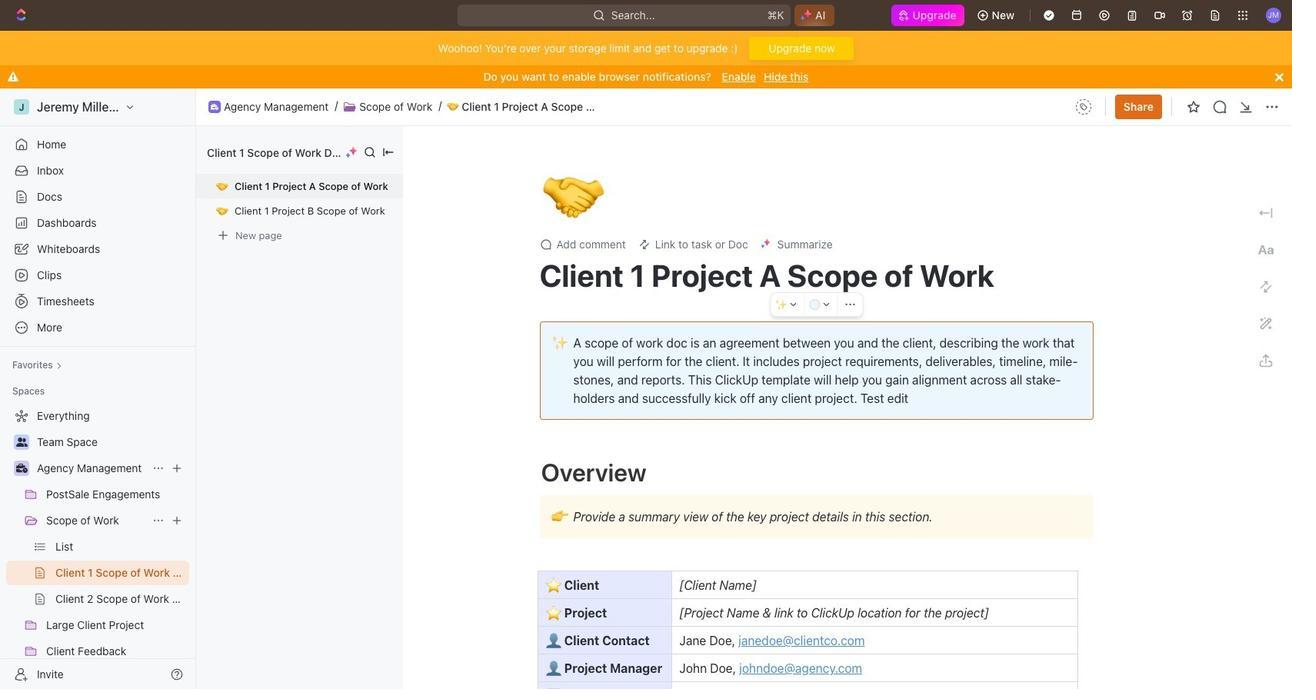 Task type: describe. For each thing, give the bounding box(es) containing it.
1 horizontal spatial business time image
[[211, 104, 218, 110]]

jeremy miller's workspace, , element
[[14, 99, 29, 115]]

dropdown menu image
[[1071, 95, 1096, 119]]



Task type: vqa. For each thing, say whether or not it's contained in the screenshot.
Space associated with Team Space
no



Task type: locate. For each thing, give the bounding box(es) containing it.
sidebar navigation
[[0, 88, 199, 689]]

0 vertical spatial business time image
[[211, 104, 218, 110]]

business time image
[[211, 104, 218, 110], [16, 464, 27, 473]]

0 horizontal spatial business time image
[[16, 464, 27, 473]]

blue image
[[809, 299, 820, 310]]

tree inside sidebar navigation
[[6, 404, 189, 689]]

user group image
[[16, 438, 27, 447]]

tree
[[6, 404, 189, 689]]

1 vertical spatial business time image
[[16, 464, 27, 473]]



